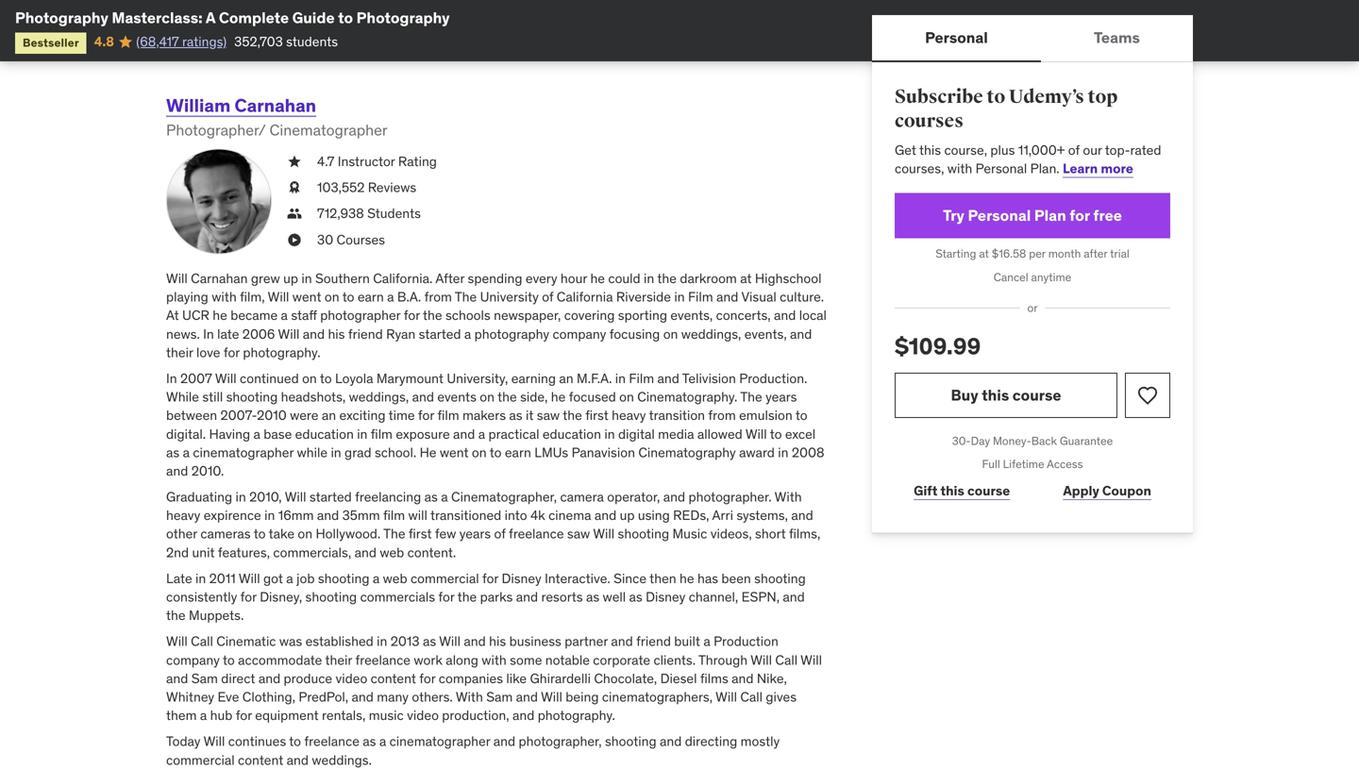 Task type: describe. For each thing, give the bounding box(es) containing it.
after
[[436, 270, 465, 287]]

continues
[[228, 733, 286, 750]]

few
[[435, 526, 456, 543]]

4.8
[[94, 33, 114, 50]]

m.f.a.
[[577, 370, 612, 387]]

in left 2008 at right bottom
[[778, 444, 789, 461]]

in down exciting
[[357, 426, 368, 443]]

at inside will carnahan grew up in southern california. after spending every hour he could in the darkroom at highschool playing with film, will went on to earn a b.a. from the university of california riverside in film and visual culture. at ucr he became a staff photographer for the schools newspaper, covering sporting events, concerts, and local news. in late 2006 will and his friend ryan started a photography company focusing on weddings, events, and their love for photography. in 2007 will continued on to loyola marymount university, earning an m.f.a. in film and telivision production. while still shooting headshots, weddings, and events on the side, he focused on cinematography. the years between 2007-2010 were an exciting time for film makers as it saw the first heavy transition from emulsion to digital. having a base education in film exposure and a practical education in digital media allowed will to excel as a cinematographer while in grad school. he went on to earn lmus panavision cinematography award in 2008 and 2010. graduating in 2010, will started freelancing as a cinematographer, camera operator, and photographer. with heavy expirence in 16mm and 35mm film will transitioned into 4k cinema and up using reds, arri systems, and other cameras to take on hollywood. the first few years of freelance saw will shooting music videos, short films, 2nd unit features, commercials, and web content. late in 2011 will got a job shooting a web commercial for disney interactive. since then he has been shooting consistently for disney, shooting commercials for the parks and resorts as well as disney channel, espn, and the muppets. will call cinematic was established in 2013 as will and his business partner and friend built a production company to accommodate their freelance work along with some notable corporate clients. through will call will and sam direct and produce video content for companies like ghirardelli chocolate, diesel films and nike, whitney eve clothing, predpol, and many others. with sam and will being cinematographers, will call gives them a hub for equipment rentals, music video production, and photography. today will continues to freelance as a cinematographer and photographer, shooting and directing mostly commercial content and weddings.
[[740, 270, 752, 287]]

complete
[[219, 8, 289, 27]]

a down digital.
[[183, 444, 190, 461]]

the down focused
[[563, 407, 582, 424]]

with inside get this course, plus 11,000+ of our top-rated courses, with personal plan.
[[948, 160, 973, 177]]

as down since
[[629, 589, 643, 606]]

the left parks
[[458, 589, 477, 606]]

university
[[480, 289, 539, 306]]

photographer.
[[689, 489, 772, 506]]

0 vertical spatial company
[[553, 326, 606, 343]]

0 vertical spatial video
[[336, 670, 368, 687]]

carnahan for william
[[235, 94, 316, 116]]

focusing
[[610, 326, 660, 343]]

at
[[166, 307, 179, 324]]

0 horizontal spatial from
[[424, 289, 452, 306]]

freelancing
[[355, 489, 421, 506]]

will down films
[[716, 689, 737, 706]]

1 education from the left
[[295, 426, 354, 443]]

a up transitioned
[[441, 489, 448, 506]]

local
[[799, 307, 827, 324]]

digital
[[618, 426, 655, 443]]

music
[[673, 526, 708, 543]]

2 photography from the left
[[357, 8, 450, 27]]

1 horizontal spatial with
[[775, 489, 802, 506]]

graduating
[[166, 489, 232, 506]]

2 vertical spatial the
[[384, 526, 406, 543]]

will up playing
[[166, 270, 188, 287]]

0 horizontal spatial cinematographer
[[193, 444, 294, 461]]

0 horizontal spatial their
[[166, 344, 193, 361]]

gives
[[766, 689, 797, 706]]

time
[[389, 407, 415, 424]]

emulsion
[[739, 407, 793, 424]]

as up will
[[425, 489, 438, 506]]

for down work
[[419, 670, 436, 687]]

photographer
[[320, 307, 401, 324]]

0 vertical spatial in
[[203, 326, 214, 343]]

earning
[[511, 370, 556, 387]]

established
[[306, 633, 374, 650]]

30
[[317, 231, 333, 248]]

ucr
[[182, 307, 210, 324]]

1 horizontal spatial earn
[[505, 444, 531, 461]]

for up exposure
[[418, 407, 434, 424]]

will down grew
[[268, 289, 289, 306]]

instructor
[[338, 153, 395, 170]]

shooting down using
[[618, 526, 670, 543]]

352,703
[[234, 33, 283, 50]]

2nd
[[166, 544, 189, 561]]

students
[[286, 33, 338, 50]]

job
[[296, 570, 315, 587]]

access
[[1047, 457, 1083, 472]]

will up nike, at the bottom right
[[751, 652, 772, 669]]

1 vertical spatial with
[[456, 689, 483, 706]]

a
[[206, 8, 216, 27]]

operator,
[[607, 489, 660, 506]]

for up parks
[[482, 570, 499, 587]]

he right side,
[[551, 389, 566, 406]]

shooting down cinematographers,
[[605, 733, 657, 750]]

on up commercials,
[[298, 526, 313, 543]]

1 horizontal spatial their
[[325, 652, 352, 669]]

free
[[1094, 206, 1123, 225]]

consistently
[[166, 589, 237, 606]]

will up the "award"
[[746, 426, 767, 443]]

0 vertical spatial friend
[[348, 326, 383, 343]]

1 vertical spatial his
[[489, 633, 506, 650]]

try personal plan for free
[[943, 206, 1123, 225]]

school.
[[375, 444, 417, 461]]

for left free
[[1070, 206, 1090, 225]]

practical
[[489, 426, 540, 443]]

he left has
[[680, 570, 695, 587]]

courses
[[337, 231, 385, 248]]

has
[[698, 570, 719, 587]]

transitioned
[[431, 507, 502, 524]]

marymount
[[377, 370, 444, 387]]

less
[[205, 44, 230, 61]]

films
[[700, 670, 729, 687]]

in left 2013
[[377, 633, 387, 650]]

buy this course
[[951, 385, 1062, 405]]

will down hub
[[204, 733, 225, 750]]

spending
[[468, 270, 523, 287]]

while
[[297, 444, 328, 461]]

courses
[[895, 110, 964, 133]]

a down music
[[379, 733, 386, 750]]

2 vertical spatial film
[[383, 507, 405, 524]]

a up commercials
[[373, 570, 380, 587]]

2 horizontal spatial call
[[776, 652, 798, 669]]

in down darkroom in the right of the page
[[674, 289, 685, 306]]

personal inside get this course, plus 11,000+ of our top-rated courses, with personal plan.
[[976, 160, 1028, 177]]

will down camera
[[593, 526, 615, 543]]

1 horizontal spatial call
[[741, 689, 763, 706]]

35mm
[[342, 507, 380, 524]]

award
[[739, 444, 775, 461]]

0 vertical spatial disney
[[502, 570, 542, 587]]

2007
[[180, 370, 212, 387]]

1 horizontal spatial went
[[440, 444, 469, 461]]

films,
[[789, 526, 821, 543]]

apply
[[1064, 483, 1100, 500]]

1 horizontal spatial an
[[559, 370, 574, 387]]

1 horizontal spatial events,
[[745, 326, 787, 343]]

the left the schools
[[423, 307, 442, 324]]

systems,
[[737, 507, 788, 524]]

being
[[566, 689, 599, 706]]

shooting down job
[[306, 589, 357, 606]]

on right focused
[[620, 389, 634, 406]]

personal button
[[872, 15, 1041, 60]]

southern
[[315, 270, 370, 287]]

on down southern
[[325, 289, 340, 306]]

1 vertical spatial an
[[322, 407, 336, 424]]

loyola
[[335, 370, 373, 387]]

1 vertical spatial first
[[409, 526, 432, 543]]

2 vertical spatial with
[[482, 652, 507, 669]]

0 horizontal spatial sam
[[191, 670, 218, 687]]

guarantee
[[1060, 434, 1113, 448]]

to down emulsion
[[770, 426, 782, 443]]

william carnahan photographer/ cinematographer
[[166, 94, 388, 140]]

try
[[943, 206, 965, 225]]

0 vertical spatial film
[[688, 289, 713, 306]]

1 vertical spatial friend
[[637, 633, 671, 650]]

schools
[[446, 307, 491, 324]]

in up expirence
[[236, 489, 246, 506]]

1 vertical spatial freelance
[[355, 652, 411, 669]]

for down "content."
[[438, 589, 455, 606]]

0 horizontal spatial weddings,
[[349, 389, 409, 406]]

to left the take in the left of the page
[[254, 526, 266, 543]]

0 horizontal spatial call
[[191, 633, 213, 650]]

will down staff
[[278, 326, 300, 343]]

a left job
[[286, 570, 293, 587]]

unit
[[192, 544, 215, 561]]

this for get
[[920, 141, 941, 158]]

course,
[[945, 141, 988, 158]]

news.
[[166, 326, 200, 343]]

will up still
[[215, 370, 237, 387]]

to up excel
[[796, 407, 808, 424]]

in left grad
[[331, 444, 341, 461]]

1 horizontal spatial years
[[766, 389, 797, 406]]

got
[[263, 570, 283, 587]]

videos,
[[711, 526, 752, 543]]

xsmall image for 103,552 reviews
[[287, 179, 302, 197]]

darkroom
[[680, 270, 737, 287]]

on up makers
[[480, 389, 495, 406]]

photographer/
[[166, 120, 266, 140]]

disney,
[[260, 589, 302, 606]]

for down late
[[224, 344, 240, 361]]

he up california at top left
[[591, 270, 605, 287]]

0 vertical spatial earn
[[358, 289, 384, 306]]

1 horizontal spatial from
[[709, 407, 736, 424]]

shooting right job
[[318, 570, 370, 587]]

day
[[971, 434, 991, 448]]

try personal plan for free link
[[895, 193, 1171, 238]]

visual
[[742, 289, 777, 306]]

highschool
[[755, 270, 822, 287]]

0 horizontal spatial started
[[310, 489, 352, 506]]

anytime
[[1032, 270, 1072, 284]]

money-
[[993, 434, 1032, 448]]

tab list containing personal
[[872, 15, 1193, 62]]

a down makers
[[478, 426, 485, 443]]

film,
[[240, 289, 265, 306]]

a left base
[[254, 426, 260, 443]]

back
[[1032, 434, 1057, 448]]

the up riverside
[[658, 270, 677, 287]]

apply coupon
[[1064, 483, 1152, 500]]

he up late
[[213, 307, 227, 324]]

as left well in the left of the page
[[586, 589, 600, 606]]

on up "headshots,"
[[302, 370, 317, 387]]

buy this course button
[[895, 373, 1118, 418]]

0 horizontal spatial went
[[293, 289, 321, 306]]

b.a.
[[397, 289, 421, 306]]

2 vertical spatial personal
[[968, 206, 1031, 225]]

will down the consistently at the bottom
[[166, 633, 188, 650]]

month
[[1049, 246, 1081, 261]]

for down b.a.
[[404, 307, 420, 324]]

0 vertical spatial started
[[419, 326, 461, 343]]

0 vertical spatial his
[[328, 326, 345, 343]]

2006
[[242, 326, 275, 343]]

to up "headshots,"
[[320, 370, 332, 387]]

a left hub
[[200, 707, 207, 724]]

to down equipment
[[289, 733, 301, 750]]

photography masterclass: a complete guide to photography
[[15, 8, 450, 27]]

1 horizontal spatial first
[[586, 407, 609, 424]]

2 vertical spatial freelance
[[304, 733, 360, 750]]

been
[[722, 570, 751, 587]]

712,938 students
[[317, 205, 421, 222]]

in up panavision
[[605, 426, 615, 443]]

to down southern
[[342, 289, 354, 306]]

on down makers
[[472, 444, 487, 461]]

will right through
[[801, 652, 822, 669]]

a left staff
[[281, 307, 288, 324]]

1 vertical spatial heavy
[[166, 507, 200, 524]]

for left 'disney,'
[[240, 589, 257, 606]]

0 vertical spatial web
[[380, 544, 404, 561]]

udemy's
[[1009, 85, 1085, 109]]

xsmall image for 4.7 instructor rating
[[287, 153, 302, 171]]

2 vertical spatial of
[[494, 526, 506, 543]]

the left side,
[[498, 389, 517, 406]]

allowed
[[698, 426, 743, 443]]

1 horizontal spatial up
[[620, 507, 635, 524]]

in up riverside
[[644, 270, 655, 287]]

1 vertical spatial cinematographer
[[390, 733, 490, 750]]

0 horizontal spatial commercial
[[166, 752, 235, 769]]

as left it
[[509, 407, 523, 424]]

11,000+
[[1019, 141, 1065, 158]]

1 vertical spatial film
[[371, 426, 393, 443]]

30-
[[952, 434, 971, 448]]



Task type: vqa. For each thing, say whether or not it's contained in the screenshot.
the see
no



Task type: locate. For each thing, give the bounding box(es) containing it.
0 horizontal spatial an
[[322, 407, 336, 424]]

while
[[166, 389, 199, 406]]

carnahan inside the william carnahan photographer/ cinematographer
[[235, 94, 316, 116]]

his left business
[[489, 633, 506, 650]]

gift this course
[[914, 483, 1010, 500]]

it
[[526, 407, 534, 424]]

photographer,
[[519, 733, 602, 750]]

cinematographers,
[[602, 689, 713, 706]]

to down the practical
[[490, 444, 502, 461]]

1 horizontal spatial course
[[1013, 385, 1062, 405]]

will
[[408, 507, 428, 524]]

his down "photographer"
[[328, 326, 345, 343]]

learn
[[1063, 160, 1098, 177]]

1 horizontal spatial video
[[407, 707, 439, 724]]

teams button
[[1041, 15, 1193, 60]]

0 vertical spatial sam
[[191, 670, 218, 687]]

xsmall image right less
[[234, 46, 249, 61]]

at inside starting at $16.58 per month after trial cancel anytime
[[979, 246, 989, 261]]

0 vertical spatial heavy
[[612, 407, 646, 424]]

of down every
[[542, 289, 554, 306]]

companies
[[439, 670, 503, 687]]

1 horizontal spatial sam
[[486, 689, 513, 706]]

xsmall image
[[234, 46, 249, 61], [287, 153, 302, 171], [287, 205, 302, 223]]

weddings.
[[312, 752, 372, 769]]

late
[[217, 326, 239, 343]]

call down muppets.
[[191, 633, 213, 650]]

their down news.
[[166, 344, 193, 361]]

on down "sporting"
[[663, 326, 678, 343]]

16mm
[[278, 507, 314, 524]]

he
[[420, 444, 437, 461]]

the down the consistently at the bottom
[[166, 607, 186, 624]]

0 horizontal spatial video
[[336, 670, 368, 687]]

1 horizontal spatial weddings,
[[681, 326, 742, 343]]

the down the freelancing
[[384, 526, 406, 543]]

1 vertical spatial started
[[310, 489, 352, 506]]

this for gift
[[941, 483, 965, 500]]

interactive.
[[545, 570, 611, 587]]

1 vertical spatial the
[[741, 389, 763, 406]]

xsmall image
[[287, 179, 302, 197], [287, 231, 302, 249]]

grad
[[345, 444, 372, 461]]

1 vertical spatial up
[[620, 507, 635, 524]]

1 vertical spatial at
[[740, 270, 752, 287]]

0 vertical spatial events,
[[671, 307, 713, 324]]

course down full
[[968, 483, 1010, 500]]

1 vertical spatial from
[[709, 407, 736, 424]]

in
[[203, 326, 214, 343], [166, 370, 177, 387]]

103,552 reviews
[[317, 179, 417, 196]]

focused
[[569, 389, 616, 406]]

to right guide
[[338, 8, 353, 27]]

0 horizontal spatial film
[[629, 370, 654, 387]]

1 photography from the left
[[15, 8, 108, 27]]

saw right it
[[537, 407, 560, 424]]

side,
[[520, 389, 548, 406]]

william
[[166, 94, 231, 116]]

or
[[1028, 301, 1038, 315]]

excel
[[785, 426, 816, 443]]

expirence
[[204, 507, 261, 524]]

1 horizontal spatial in
[[203, 326, 214, 343]]

freelance
[[509, 526, 564, 543], [355, 652, 411, 669], [304, 733, 360, 750]]

california.
[[373, 270, 433, 287]]

web
[[380, 544, 404, 561], [383, 570, 407, 587]]

get this course, plus 11,000+ of our top-rated courses, with personal plan.
[[895, 141, 1162, 177]]

1 vertical spatial film
[[629, 370, 654, 387]]

cinematographer down having
[[193, 444, 294, 461]]

ryan
[[386, 326, 416, 343]]

years down transitioned
[[460, 526, 491, 543]]

sam
[[191, 670, 218, 687], [486, 689, 513, 706]]

a right built in the bottom of the page
[[704, 633, 711, 650]]

0 horizontal spatial saw
[[537, 407, 560, 424]]

0 horizontal spatial course
[[968, 483, 1010, 500]]

a down the schools
[[464, 326, 471, 343]]

friend up clients.
[[637, 633, 671, 650]]

william carnahan image
[[166, 149, 272, 254]]

0 vertical spatial film
[[438, 407, 459, 424]]

0 vertical spatial xsmall image
[[234, 46, 249, 61]]

between
[[166, 407, 217, 424]]

with down course,
[[948, 160, 973, 177]]

0 vertical spatial an
[[559, 370, 574, 387]]

cinematographer,
[[451, 489, 557, 506]]

web left "content."
[[380, 544, 404, 561]]

0 vertical spatial course
[[1013, 385, 1062, 405]]

friend
[[348, 326, 383, 343], [637, 633, 671, 650]]

0 vertical spatial commercial
[[411, 570, 479, 587]]

0 horizontal spatial company
[[166, 652, 220, 669]]

from up the allowed
[[709, 407, 736, 424]]

an left m.f.a.
[[559, 370, 574, 387]]

0 horizontal spatial first
[[409, 526, 432, 543]]

like
[[506, 670, 527, 687]]

features,
[[218, 544, 270, 561]]

photography. down being
[[538, 707, 616, 724]]

commercial down today
[[166, 752, 235, 769]]

4.7 instructor rating
[[317, 153, 437, 170]]

the up emulsion
[[741, 389, 763, 406]]

subscribe
[[895, 85, 984, 109]]

started down the schools
[[419, 326, 461, 343]]

30-day money-back guarantee full lifetime access
[[952, 434, 1113, 472]]

as down music
[[363, 733, 376, 750]]

his
[[328, 326, 345, 343], [489, 633, 506, 650]]

1 horizontal spatial friend
[[637, 633, 671, 650]]

personal up "$16.58"
[[968, 206, 1031, 225]]

tab list
[[872, 15, 1193, 62]]

as down digital.
[[166, 444, 180, 461]]

0 vertical spatial at
[[979, 246, 989, 261]]

xsmall image left 103,552
[[287, 179, 302, 197]]

cinematographer down production,
[[390, 733, 490, 750]]

company up whitney
[[166, 652, 220, 669]]

panavision
[[572, 444, 635, 461]]

1 horizontal spatial cinematographer
[[390, 733, 490, 750]]

1 horizontal spatial his
[[489, 633, 506, 650]]

to up direct
[[223, 652, 235, 669]]

carnahan up playing
[[191, 270, 248, 287]]

1 horizontal spatial commercial
[[411, 570, 479, 587]]

1 horizontal spatial education
[[543, 426, 601, 443]]

some
[[510, 652, 542, 669]]

film
[[438, 407, 459, 424], [371, 426, 393, 443], [383, 507, 405, 524]]

1 xsmall image from the top
[[287, 179, 302, 197]]

personal down plus
[[976, 160, 1028, 177]]

0 vertical spatial xsmall image
[[287, 179, 302, 197]]

first down will
[[409, 526, 432, 543]]

1 vertical spatial video
[[407, 707, 439, 724]]

0 horizontal spatial disney
[[502, 570, 542, 587]]

$16.58
[[992, 246, 1027, 261]]

in left southern
[[302, 270, 312, 287]]

photography up bestseller
[[15, 8, 108, 27]]

1 vertical spatial disney
[[646, 589, 686, 606]]

0 horizontal spatial with
[[212, 289, 237, 306]]

course for buy this course
[[1013, 385, 1062, 405]]

apply coupon button
[[1045, 473, 1171, 510]]

will down ghirardelli
[[541, 689, 563, 706]]

telivision
[[682, 370, 736, 387]]

1 vertical spatial this
[[982, 385, 1010, 405]]

short
[[755, 526, 786, 543]]

xsmall image left 30
[[287, 231, 302, 249]]

1 horizontal spatial saw
[[567, 526, 590, 543]]

with up systems,
[[775, 489, 802, 506]]

sam up whitney
[[191, 670, 218, 687]]

2010,
[[249, 489, 282, 506]]

rated
[[1131, 141, 1162, 158]]

carnahan up cinematographer
[[235, 94, 316, 116]]

disney down then
[[646, 589, 686, 606]]

0 horizontal spatial earn
[[358, 289, 384, 306]]

first
[[586, 407, 609, 424], [409, 526, 432, 543]]

carnahan for will
[[191, 270, 248, 287]]

will left got
[[239, 570, 260, 587]]

this inside button
[[982, 385, 1010, 405]]

2 xsmall image from the top
[[287, 231, 302, 249]]

commercials,
[[273, 544, 351, 561]]

in up the consistently at the bottom
[[195, 570, 206, 587]]

0 vertical spatial from
[[424, 289, 452, 306]]

1 vertical spatial years
[[460, 526, 491, 543]]

this for buy
[[982, 385, 1010, 405]]

of left our
[[1069, 141, 1080, 158]]

music
[[369, 707, 404, 724]]

years down production.
[[766, 389, 797, 406]]

personal inside button
[[925, 28, 988, 47]]

went up staff
[[293, 289, 321, 306]]

1 horizontal spatial the
[[455, 289, 477, 306]]

direct
[[221, 670, 255, 687]]

0 vertical spatial of
[[1069, 141, 1080, 158]]

0 horizontal spatial photography
[[15, 8, 108, 27]]

103,552
[[317, 179, 365, 196]]

teams
[[1094, 28, 1141, 47]]

0 horizontal spatial years
[[460, 526, 491, 543]]

william carnahan link
[[166, 94, 316, 116]]

with left film,
[[212, 289, 237, 306]]

0 vertical spatial call
[[191, 633, 213, 650]]

carnahan inside will carnahan grew up in southern california. after spending every hour he could in the darkroom at highschool playing with film, will went on to earn a b.a. from the university of california riverside in film and visual culture. at ucr he became a staff photographer for the schools newspaper, covering sporting events, concerts, and local news. in late 2006 will and his friend ryan started a photography company focusing on weddings, events, and their love for photography. in 2007 will continued on to loyola marymount university, earning an m.f.a. in film and telivision production. while still shooting headshots, weddings, and events on the side, he focused on cinematography. the years between 2007-2010 were an exciting time for film makers as it saw the first heavy transition from emulsion to digital. having a base education in film exposure and a practical education in digital media allowed will to excel as a cinematographer while in grad school. he went on to earn lmus panavision cinematography award in 2008 and 2010. graduating in 2010, will started freelancing as a cinematographer, camera operator, and photographer. with heavy expirence in 16mm and 35mm film will transitioned into 4k cinema and up using reds, arri systems, and other cameras to take on hollywood. the first few years of freelance saw will shooting music videos, short films, 2nd unit features, commercials, and web content. late in 2011 will got a job shooting a web commercial for disney interactive. since then he has been shooting consistently for disney, shooting commercials for the parks and resorts as well as disney channel, espn, and the muppets. will call cinematic was established in 2013 as will and his business partner and friend built a production company to accommodate their freelance work along with some notable corporate clients. through will call will and sam direct and produce video content for companies like ghirardelli chocolate, diesel films and nike, whitney eve clothing, predpol, and many others. with sam and will being cinematographers, will call gives them a hub for equipment rentals, music video production, and photography. today will continues to freelance as a cinematographer and photographer, shooting and directing mostly commercial content and weddings.
[[191, 270, 248, 287]]

nike,
[[757, 670, 787, 687]]

coupon
[[1103, 483, 1152, 500]]

1 horizontal spatial photography
[[357, 8, 450, 27]]

hollywood.
[[316, 526, 381, 543]]

1 vertical spatial personal
[[976, 160, 1028, 177]]

2 horizontal spatial the
[[741, 389, 763, 406]]

camera
[[560, 489, 604, 506]]

events, down concerts, at the top
[[745, 326, 787, 343]]

2008
[[792, 444, 825, 461]]

to left udemy's
[[987, 85, 1006, 109]]

0 vertical spatial personal
[[925, 28, 988, 47]]

chocolate,
[[594, 670, 657, 687]]

to inside 'subscribe to udemy's top courses'
[[987, 85, 1006, 109]]

sam down like
[[486, 689, 513, 706]]

of inside get this course, plus 11,000+ of our top-rated courses, with personal plan.
[[1069, 141, 1080, 158]]

0 horizontal spatial heavy
[[166, 507, 200, 524]]

california
[[557, 289, 613, 306]]

earn
[[358, 289, 384, 306], [505, 444, 531, 461]]

0 horizontal spatial friend
[[348, 326, 383, 343]]

take
[[269, 526, 295, 543]]

subscribe to udemy's top courses
[[895, 85, 1118, 133]]

xsmall image for 30 courses
[[287, 231, 302, 249]]

phil
[[175, 16, 197, 33]]

saw
[[537, 407, 560, 424], [567, 526, 590, 543]]

1 vertical spatial commercial
[[166, 752, 235, 769]]

years
[[766, 389, 797, 406], [460, 526, 491, 543]]

2 vertical spatial this
[[941, 483, 965, 500]]

0 vertical spatial their
[[166, 344, 193, 361]]

up right grew
[[283, 270, 298, 287]]

1 vertical spatial of
[[542, 289, 554, 306]]

0 horizontal spatial photography.
[[243, 344, 321, 361]]

events,
[[671, 307, 713, 324], [745, 326, 787, 343]]

will up 16mm
[[285, 489, 306, 506]]

1 vertical spatial call
[[776, 652, 798, 669]]

freelance down 4k in the bottom of the page
[[509, 526, 564, 543]]

as up work
[[423, 633, 436, 650]]

1 horizontal spatial disney
[[646, 589, 686, 606]]

production,
[[442, 707, 509, 724]]

1 vertical spatial photography.
[[538, 707, 616, 724]]

personal up the subscribe
[[925, 28, 988, 47]]

shooting up espn,
[[755, 570, 806, 587]]

concerts,
[[716, 307, 771, 324]]

in down 2010,
[[264, 507, 275, 524]]

hour
[[561, 270, 587, 287]]

xsmall image for 712,938 students
[[287, 205, 302, 223]]

1 vertical spatial weddings,
[[349, 389, 409, 406]]

this up courses,
[[920, 141, 941, 158]]

starting
[[936, 246, 977, 261]]

2 education from the left
[[543, 426, 601, 443]]

0 vertical spatial photography.
[[243, 344, 321, 361]]

wishlist image
[[1137, 384, 1159, 407]]

1 vertical spatial course
[[968, 483, 1010, 500]]

built
[[674, 633, 701, 650]]

work
[[414, 652, 443, 669]]

1 vertical spatial sam
[[486, 689, 513, 706]]

0 horizontal spatial the
[[384, 526, 406, 543]]

xsmall image inside the show less button
[[234, 46, 249, 61]]

1 horizontal spatial heavy
[[612, 407, 646, 424]]

course inside button
[[1013, 385, 1062, 405]]

call down nike, at the bottom right
[[741, 689, 763, 706]]

course for gift this course
[[968, 483, 1010, 500]]

events, down darkroom in the right of the page
[[671, 307, 713, 324]]

1 vertical spatial content
[[238, 752, 284, 769]]

1 horizontal spatial with
[[482, 652, 507, 669]]

1 vertical spatial events,
[[745, 326, 787, 343]]

disney up parks
[[502, 570, 542, 587]]

0 vertical spatial weddings,
[[681, 326, 742, 343]]

learn more
[[1063, 160, 1134, 177]]

get
[[895, 141, 917, 158]]

1 horizontal spatial film
[[688, 289, 713, 306]]

0 vertical spatial cinematographer
[[193, 444, 294, 461]]

a left b.a.
[[387, 289, 394, 306]]

friend down "photographer"
[[348, 326, 383, 343]]

1 vertical spatial went
[[440, 444, 469, 461]]

riverside
[[616, 289, 671, 306]]

xsmall image left 712,938 at the top left
[[287, 205, 302, 223]]

video down others. in the left of the page
[[407, 707, 439, 724]]

parks
[[480, 589, 513, 606]]

at
[[979, 246, 989, 261], [740, 270, 752, 287]]

0 horizontal spatial education
[[295, 426, 354, 443]]

for right hub
[[236, 707, 252, 724]]

web up commercials
[[383, 570, 407, 587]]

this inside get this course, plus 11,000+ of our top-rated courses, with personal plan.
[[920, 141, 941, 158]]

plan.
[[1031, 160, 1060, 177]]

film down darkroom in the right of the page
[[688, 289, 713, 306]]

shooting up 2007-
[[226, 389, 278, 406]]

cinematographer
[[193, 444, 294, 461], [390, 733, 490, 750]]

video
[[336, 670, 368, 687], [407, 707, 439, 724]]

whitney
[[166, 689, 214, 706]]

2 horizontal spatial with
[[948, 160, 973, 177]]

and
[[717, 289, 739, 306], [774, 307, 796, 324], [303, 326, 325, 343], [790, 326, 812, 343], [658, 370, 680, 387], [412, 389, 434, 406], [453, 426, 475, 443], [166, 463, 188, 480], [664, 489, 686, 506], [317, 507, 339, 524], [595, 507, 617, 524], [792, 507, 814, 524], [355, 544, 377, 561], [516, 589, 538, 606], [783, 589, 805, 606], [464, 633, 486, 650], [611, 633, 633, 650], [166, 670, 188, 687], [259, 670, 281, 687], [732, 670, 754, 687], [352, 689, 374, 706], [516, 689, 538, 706], [513, 707, 535, 724], [494, 733, 516, 750], [660, 733, 682, 750], [287, 752, 309, 769]]

photography.
[[243, 344, 321, 361], [538, 707, 616, 724]]

their
[[166, 344, 193, 361], [325, 652, 352, 669]]

show less
[[166, 44, 230, 61]]

film up school.
[[371, 426, 393, 443]]

1 vertical spatial saw
[[567, 526, 590, 543]]

having
[[209, 426, 250, 443]]

in right m.f.a.
[[615, 370, 626, 387]]

0 vertical spatial up
[[283, 270, 298, 287]]

1 vertical spatial their
[[325, 652, 352, 669]]

712,938
[[317, 205, 364, 222]]

will up along
[[439, 633, 461, 650]]

1 horizontal spatial content
[[371, 670, 416, 687]]

1 vertical spatial web
[[383, 570, 407, 587]]

love
[[196, 344, 220, 361]]

1 vertical spatial in
[[166, 370, 177, 387]]

0 vertical spatial freelance
[[509, 526, 564, 543]]



